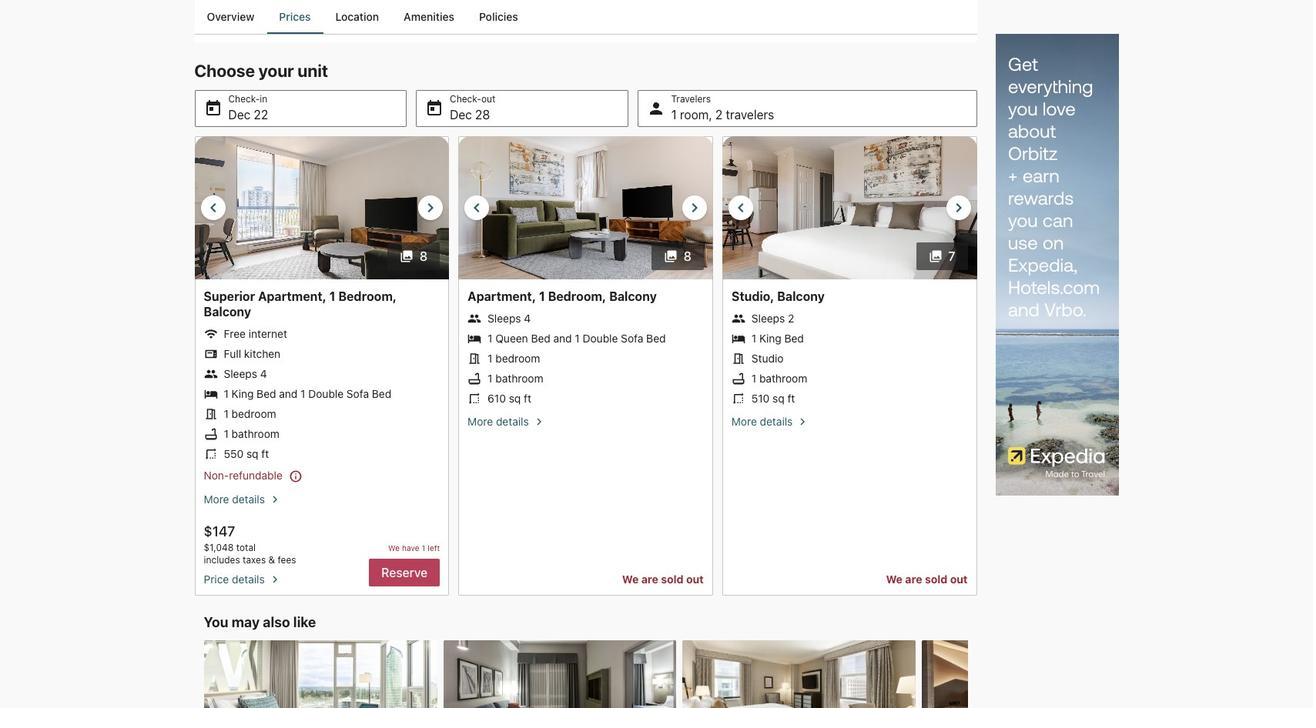 Task type: vqa. For each thing, say whether or not it's contained in the screenshot.
2 out of 10 element
yes



Task type: describe. For each thing, give the bounding box(es) containing it.
full
[[224, 347, 241, 360]]

choose
[[194, 61, 255, 81]]

8 button for apartment, 1 bedroom, balcony
[[651, 242, 704, 270]]

studio, balcony | free cribs/infant beds, bed sheets image
[[722, 136, 977, 279]]

1 horizontal spatial balcony
[[609, 289, 657, 303]]

superior apartment, 1 bedroom, balcony | living area | 40-inch flat-screen tv with digital channels, tv, streaming services image
[[194, 136, 449, 279]]

610 sq ft
[[488, 392, 531, 405]]

free
[[224, 327, 246, 340]]

we have 1 left
[[388, 544, 440, 553]]

total
[[236, 542, 256, 554]]

dec for dec 28
[[450, 108, 472, 122]]

medium image for price details button
[[268, 573, 282, 587]]

4 for the bottommost sleeps 4 "list item"
[[260, 367, 267, 380]]

610 sq ft list item
[[468, 392, 704, 406]]

1 bathroom list item for balcony
[[731, 372, 968, 386]]

are for studio, balcony
[[905, 573, 922, 586]]

free internet
[[224, 327, 287, 340]]

price
[[204, 573, 229, 586]]

8 for apartment, 1 bedroom, balcony
[[684, 249, 691, 263]]

more details button for 1
[[468, 415, 704, 429]]

choose your unit
[[194, 61, 328, 81]]

sleeps 2 list item
[[731, 312, 968, 326]]

2 inside list item
[[788, 312, 794, 325]]

king for 1 king bed and 1 double sofa bed
[[232, 387, 254, 400]]

0 vertical spatial 1 bedroom
[[488, 352, 540, 365]]

2 restaurant image from the left
[[437, 641, 670, 709]]

dec 28 button
[[416, 90, 628, 127]]

bathroom for studio,
[[759, 372, 807, 385]]

price details button
[[204, 567, 296, 587]]

28
[[475, 108, 490, 122]]

1 inside button
[[671, 108, 677, 122]]

550
[[224, 447, 244, 460]]

studio, balcony
[[731, 289, 825, 303]]

apartment, 1 bedroom, balcony | living area | 40-inch flat-screen tv with digital channels, tv, streaming services image
[[458, 136, 713, 279]]

show next image image for balcony
[[685, 199, 704, 217]]

superior
[[204, 289, 255, 303]]

ft for 1
[[524, 392, 531, 405]]

overview
[[207, 10, 254, 23]]

&
[[268, 555, 275, 566]]

location link
[[323, 0, 391, 34]]

sleeps 2
[[752, 312, 794, 325]]

1 front of property - evening/night image from the left
[[443, 641, 676, 709]]

show previous image image for superior apartment, 1 bedroom, balcony
[[204, 199, 222, 217]]

more details for studio,
[[731, 415, 793, 428]]

show next image image for bedroom,
[[421, 199, 440, 217]]

show all 8 images for apartment, 1 bedroom, balcony image
[[664, 249, 677, 263]]

room,
[[680, 108, 712, 122]]

4 for the topmost sleeps 4 "list item"
[[524, 312, 531, 325]]

2 pool image from the left
[[915, 641, 1148, 709]]

550 sq ft
[[224, 447, 269, 460]]

reserve link
[[369, 559, 440, 587]]

bathroom for apartment,
[[495, 372, 543, 385]]

fees
[[278, 555, 296, 566]]

1 king bed and 1 double sofa bed
[[224, 387, 391, 400]]

superior apartment, 1 bedroom, balcony
[[204, 289, 397, 319]]

policies link
[[467, 0, 530, 34]]

1 horizontal spatial medium image
[[532, 415, 546, 429]]

list containing overview
[[194, 0, 977, 34]]

0 horizontal spatial ft
[[261, 447, 269, 460]]

0 horizontal spatial 1 bathroom
[[224, 427, 280, 440]]

1 king bed
[[752, 332, 804, 345]]

price details
[[204, 573, 265, 586]]

7
[[948, 249, 955, 263]]

0 horizontal spatial 1 bathroom list item
[[204, 427, 440, 441]]

dec 22 button
[[194, 90, 407, 127]]

0 horizontal spatial more
[[204, 493, 229, 506]]

more for apartment,
[[468, 415, 493, 428]]

0 vertical spatial sleeps 4 list item
[[468, 312, 704, 326]]

sold for apartment, 1 bedroom, balcony
[[661, 573, 684, 586]]

8 for superior apartment, 1 bedroom, balcony
[[420, 249, 428, 263]]

$147
[[204, 524, 235, 540]]

free internet list item
[[204, 327, 440, 341]]

0 horizontal spatial more details
[[204, 493, 265, 506]]

$1,048
[[204, 542, 234, 554]]

sleeps 4 for the topmost sleeps 4 "list item"
[[488, 312, 531, 325]]

left
[[428, 544, 440, 553]]

2 bedroom, from the left
[[548, 289, 606, 303]]

out for apartment, 1 bedroom, balcony
[[686, 573, 704, 586]]

travelers
[[726, 108, 774, 122]]

prices link
[[267, 0, 323, 34]]

2 apartment, from the left
[[468, 289, 536, 303]]

location
[[335, 10, 379, 23]]

amenities
[[404, 10, 454, 23]]

show all 8 images for superior apartment, 1 bedroom, balcony image
[[400, 249, 413, 263]]

unit
[[298, 61, 328, 81]]

610
[[488, 392, 506, 405]]

out for studio, balcony
[[950, 573, 968, 586]]

double for 1 king bed and 1 double sofa bed
[[308, 387, 344, 400]]

sold for studio, balcony
[[925, 573, 947, 586]]

sleeps for apartment,
[[488, 312, 521, 325]]

2 inside button
[[715, 108, 723, 122]]

your
[[259, 61, 294, 81]]

3 out of 10 element
[[682, 641, 1148, 709]]

internet
[[249, 327, 287, 340]]

sleeps 4 for the bottommost sleeps 4 "list item"
[[224, 367, 267, 380]]

king for 1 king bed
[[759, 332, 781, 345]]

more for studio,
[[731, 415, 757, 428]]

more details for apartment,
[[468, 415, 529, 428]]

we for studio, balcony
[[886, 573, 903, 586]]

queen
[[495, 332, 528, 345]]

studio list item
[[731, 352, 968, 366]]

non-refundable
[[204, 469, 283, 482]]

dec 28
[[450, 108, 490, 122]]



Task type: locate. For each thing, give the bounding box(es) containing it.
2 show previous image image from the left
[[468, 199, 486, 217]]

1 horizontal spatial we
[[622, 573, 639, 586]]

list
[[194, 0, 977, 34], [242, 19, 595, 33], [468, 312, 704, 406], [731, 312, 968, 406], [204, 327, 440, 461]]

you
[[204, 615, 228, 631]]

bed for 1 king bed
[[784, 332, 804, 345]]

1 horizontal spatial we are sold out
[[886, 573, 968, 586]]

510
[[752, 392, 770, 405]]

more down the 610
[[468, 415, 493, 428]]

2 horizontal spatial sleeps
[[752, 312, 785, 325]]

ft
[[524, 392, 531, 405], [787, 392, 795, 405], [261, 447, 269, 460]]

pool image
[[682, 641, 915, 709], [915, 641, 1148, 709]]

0 horizontal spatial 1 bedroom
[[224, 407, 276, 420]]

1 vertical spatial and
[[279, 387, 298, 400]]

8 button
[[387, 242, 440, 270], [651, 242, 704, 270]]

0 horizontal spatial we
[[388, 544, 400, 553]]

510 sq ft
[[752, 392, 795, 405]]

2 list item from the left
[[294, 19, 338, 33]]

1 out from the left
[[686, 573, 704, 586]]

sofa up 610 sq ft list item
[[621, 332, 643, 345]]

1 bedroom list item
[[468, 352, 704, 366], [204, 407, 440, 421]]

balcony down superior on the top left of page
[[204, 305, 251, 319]]

bedroom up 550 sq ft
[[232, 407, 276, 420]]

1 horizontal spatial 1 bedroom list item
[[468, 352, 704, 366]]

0 horizontal spatial bedroom,
[[338, 289, 397, 303]]

1 horizontal spatial sleeps
[[488, 312, 521, 325]]

2 horizontal spatial bathroom
[[759, 372, 807, 385]]

1 sold from the left
[[661, 573, 684, 586]]

3 show previous image image from the left
[[731, 199, 750, 217]]

ft for balcony
[[787, 392, 795, 405]]

1 horizontal spatial more details button
[[468, 415, 704, 429]]

kitchen
[[244, 347, 280, 360]]

2 horizontal spatial more details
[[731, 415, 793, 428]]

you may also like
[[204, 615, 316, 631]]

out
[[686, 573, 704, 586], [950, 573, 968, 586]]

1 king bed list item
[[731, 332, 968, 346]]

8 right show all 8 images for apartment, 1 bedroom, balcony
[[684, 249, 691, 263]]

sleeps 4 list item down full kitchen list item at left
[[204, 367, 440, 381]]

1 bathroom
[[488, 372, 543, 385], [752, 372, 807, 385], [224, 427, 280, 440]]

1 bathroom for apartment,
[[488, 372, 543, 385]]

ft up refundable
[[261, 447, 269, 460]]

medium image down refundable
[[268, 493, 282, 507]]

1 bedroom down queen
[[488, 352, 540, 365]]

4
[[524, 312, 531, 325], [260, 367, 267, 380]]

bathroom up 610 sq ft
[[495, 372, 543, 385]]

2 sold from the left
[[925, 573, 947, 586]]

4 out of 10 element
[[921, 641, 1155, 709]]

1 out of 10 element
[[204, 641, 670, 709]]

balcony up '1 queen bed and 1 double sofa bed' list item
[[609, 289, 657, 303]]

1 restaurant image from the left
[[204, 641, 437, 709]]

bathroom
[[495, 372, 543, 385], [759, 372, 807, 385], [232, 427, 280, 440]]

we are sold out
[[622, 573, 704, 586], [886, 573, 968, 586]]

apartment, up queen
[[468, 289, 536, 303]]

2 horizontal spatial 1 bathroom
[[752, 372, 807, 385]]

2 horizontal spatial 1 bathroom list item
[[731, 372, 968, 386]]

1 vertical spatial 1 bedroom list item
[[204, 407, 440, 421]]

sq for studio,
[[773, 392, 785, 405]]

1 bathroom up the 510 sq ft on the right bottom of page
[[752, 372, 807, 385]]

1 bathroom list item for 1
[[468, 372, 704, 386]]

sleeps for studio,
[[752, 312, 785, 325]]

2 right room, on the right top of the page
[[715, 108, 723, 122]]

1
[[671, 108, 677, 122], [329, 289, 335, 303], [539, 289, 545, 303], [488, 332, 492, 345], [575, 332, 580, 345], [752, 332, 756, 345], [488, 352, 492, 365], [488, 372, 492, 385], [752, 372, 756, 385], [224, 387, 229, 400], [300, 387, 305, 400], [224, 407, 229, 420], [224, 427, 229, 440], [422, 544, 425, 553]]

2 front of property - evening/night image from the left
[[676, 641, 909, 709]]

0 vertical spatial medium image
[[796, 415, 810, 429]]

medium image down 510 sq ft list item
[[796, 415, 810, 429]]

sq inside 610 sq ft list item
[[509, 392, 521, 405]]

reserve
[[381, 566, 428, 580]]

2 dec from the left
[[450, 108, 472, 122]]

0 horizontal spatial sq
[[246, 447, 258, 460]]

ft right the 610
[[524, 392, 531, 405]]

dec
[[228, 108, 251, 122], [450, 108, 472, 122]]

0 horizontal spatial show previous image image
[[204, 199, 222, 217]]

bedroom, inside superior apartment, 1 bedroom, balcony
[[338, 289, 397, 303]]

1 horizontal spatial more
[[468, 415, 493, 428]]

double for 1 queen bed and 1 double sofa bed
[[583, 332, 618, 345]]

0 horizontal spatial bathroom
[[232, 427, 280, 440]]

0 vertical spatial double
[[583, 332, 618, 345]]

1 room, 2 travelers
[[671, 108, 774, 122]]

dec 22
[[228, 108, 268, 122]]

1 vertical spatial 4
[[260, 367, 267, 380]]

1 vertical spatial sleeps 4 list item
[[204, 367, 440, 381]]

sofa for 1 queen bed and 1 double sofa bed
[[621, 332, 643, 345]]

4 up queen
[[524, 312, 531, 325]]

dec left 28
[[450, 108, 472, 122]]

1 inside superior apartment, 1 bedroom, balcony
[[329, 289, 335, 303]]

2 out from the left
[[950, 573, 968, 586]]

0 vertical spatial sleeps 4
[[488, 312, 531, 325]]

sold
[[661, 573, 684, 586], [925, 573, 947, 586]]

0 horizontal spatial 2
[[715, 108, 723, 122]]

1 horizontal spatial show next image image
[[685, 199, 704, 217]]

non-refundable button
[[204, 469, 440, 484]]

1 king bed and 1 double sofa bed list item
[[204, 387, 440, 401]]

details for left medium image
[[232, 493, 265, 506]]

0 horizontal spatial sold
[[661, 573, 684, 586]]

1 8 from the left
[[420, 249, 428, 263]]

more details button down 610 sq ft list item
[[468, 415, 704, 429]]

1 bathroom list item up 610 sq ft list item
[[468, 372, 704, 386]]

bed for 1 queen bed and 1 double sofa bed
[[531, 332, 550, 345]]

510 sq ft list item
[[731, 392, 968, 406]]

1 bathroom for studio,
[[752, 372, 807, 385]]

show previous image image for apartment, 1 bedroom, balcony
[[468, 199, 486, 217]]

1 horizontal spatial bedroom,
[[548, 289, 606, 303]]

0 vertical spatial medium image
[[532, 415, 546, 429]]

sleeps
[[488, 312, 521, 325], [752, 312, 785, 325], [224, 367, 257, 380]]

1 horizontal spatial 1 bathroom
[[488, 372, 543, 385]]

more details down 510 on the bottom right of the page
[[731, 415, 793, 428]]

0 vertical spatial 1 bedroom list item
[[468, 352, 704, 366]]

1 queen bed and 1 double sofa bed list item
[[468, 332, 704, 346]]

bedroom, up free internet list item
[[338, 289, 397, 303]]

sleeps up 1 king bed
[[752, 312, 785, 325]]

1 horizontal spatial sq
[[509, 392, 521, 405]]

1 vertical spatial medium image
[[268, 493, 282, 507]]

1 queen bed and 1 double sofa bed
[[488, 332, 666, 345]]

1 horizontal spatial 1 bedroom
[[488, 352, 540, 365]]

1 bedroom, from the left
[[338, 289, 397, 303]]

0 vertical spatial sofa
[[621, 332, 643, 345]]

more details button down 510 sq ft list item
[[731, 415, 968, 429]]

0 horizontal spatial bedroom
[[232, 407, 276, 420]]

1 horizontal spatial are
[[905, 573, 922, 586]]

we
[[388, 544, 400, 553], [622, 573, 639, 586], [886, 573, 903, 586]]

1 show previous image image from the left
[[204, 199, 222, 217]]

double down full kitchen list item at left
[[308, 387, 344, 400]]

1 horizontal spatial show previous image image
[[468, 199, 486, 217]]

1 bedroom
[[488, 352, 540, 365], [224, 407, 276, 420]]

details for medium image to the right
[[496, 415, 529, 428]]

list for superior apartment, 1 bedroom, balcony
[[204, 327, 440, 461]]

4 down kitchen
[[260, 367, 267, 380]]

taxes
[[243, 555, 266, 566]]

details down non-refundable
[[232, 493, 265, 506]]

0 horizontal spatial more details button
[[204, 493, 440, 507]]

more down non-
[[204, 493, 229, 506]]

2
[[715, 108, 723, 122], [788, 312, 794, 325]]

sleeps 4 list item
[[468, 312, 704, 326], [204, 367, 440, 381]]

1 vertical spatial medium image
[[268, 573, 282, 587]]

2 horizontal spatial show next image image
[[949, 199, 968, 217]]

more
[[468, 415, 493, 428], [731, 415, 757, 428], [204, 493, 229, 506]]

show all 7 images for studio, balcony image
[[928, 249, 942, 263]]

more details
[[468, 415, 529, 428], [731, 415, 793, 428], [204, 493, 265, 506]]

are
[[641, 573, 658, 586], [905, 573, 922, 586]]

list containing sleeps 2
[[731, 312, 968, 406]]

show previous image image for studio, balcony
[[731, 199, 750, 217]]

1 horizontal spatial more details
[[468, 415, 529, 428]]

sleeps 4 list item up '1 queen bed and 1 double sofa bed' list item
[[468, 312, 704, 326]]

1 horizontal spatial list item
[[294, 19, 338, 33]]

bedroom,
[[338, 289, 397, 303], [548, 289, 606, 303]]

8 button for superior apartment, 1 bedroom, balcony
[[387, 242, 440, 270]]

medium image inside price details button
[[268, 573, 282, 587]]

0 horizontal spatial king
[[232, 387, 254, 400]]

1 pool image from the left
[[682, 641, 915, 709]]

0 horizontal spatial sofa
[[346, 387, 369, 400]]

3 show next image image from the left
[[949, 199, 968, 217]]

0 horizontal spatial medium image
[[268, 573, 282, 587]]

1 vertical spatial sleeps 4
[[224, 367, 267, 380]]

0 horizontal spatial apartment,
[[258, 289, 326, 303]]

amenities link
[[391, 0, 467, 34]]

1 bedroom list item down '1 queen bed and 1 double sofa bed' list item
[[468, 352, 704, 366]]

medium image down 610 sq ft list item
[[532, 415, 546, 429]]

apartment, up internet
[[258, 289, 326, 303]]

1 show next image image from the left
[[421, 199, 440, 217]]

list for apartment, 1 bedroom, balcony
[[468, 312, 704, 406]]

0 horizontal spatial sleeps 4 list item
[[204, 367, 440, 381]]

bedroom, up 1 queen bed and 1 double sofa bed
[[548, 289, 606, 303]]

1 horizontal spatial 8 button
[[651, 242, 704, 270]]

550 sq ft list item
[[204, 447, 440, 461]]

sleeps 4 up queen
[[488, 312, 531, 325]]

1 bathroom up 610 sq ft
[[488, 372, 543, 385]]

list containing sleeps 4
[[468, 312, 704, 406]]

2 up 1 king bed
[[788, 312, 794, 325]]

2 8 from the left
[[684, 249, 691, 263]]

22
[[254, 108, 268, 122]]

1 horizontal spatial sleeps 4
[[488, 312, 531, 325]]

0 horizontal spatial out
[[686, 573, 704, 586]]

8 right the show all 8 images for superior apartment, 1 bedroom, balcony
[[420, 249, 428, 263]]

dec inside "dec 22" button
[[228, 108, 251, 122]]

studio,
[[731, 289, 774, 303]]

more details down non-refundable
[[204, 493, 265, 506]]

0 vertical spatial 4
[[524, 312, 531, 325]]

list item left the prices
[[242, 19, 276, 33]]

bathroom up the 510 sq ft on the right bottom of page
[[759, 372, 807, 385]]

details down the 510 sq ft on the right bottom of page
[[760, 415, 793, 428]]

1 vertical spatial double
[[308, 387, 344, 400]]

0 horizontal spatial sleeps 4
[[224, 367, 267, 380]]

1 bedroom list item down 1 king bed and 1 double sofa bed list item
[[204, 407, 440, 421]]

details down 610 sq ft
[[496, 415, 529, 428]]

dec left 22
[[228, 108, 251, 122]]

2 horizontal spatial more
[[731, 415, 757, 428]]

apartment, 1 bedroom, balcony
[[468, 289, 657, 303]]

1 bathroom up 550 sq ft
[[224, 427, 280, 440]]

balcony up the sleeps 2
[[777, 289, 825, 303]]

apartment, inside superior apartment, 1 bedroom, balcony
[[258, 289, 326, 303]]

ft right 510 on the bottom right of the page
[[787, 392, 795, 405]]

king down full kitchen
[[232, 387, 254, 400]]

medium image
[[796, 415, 810, 429], [268, 573, 282, 587]]

balcony
[[609, 289, 657, 303], [777, 289, 825, 303], [204, 305, 251, 319]]

0 horizontal spatial list item
[[242, 19, 276, 33]]

1 horizontal spatial sold
[[925, 573, 947, 586]]

0 horizontal spatial sleeps
[[224, 367, 257, 380]]

1 horizontal spatial out
[[950, 573, 968, 586]]

dec inside dec 28 button
[[450, 108, 472, 122]]

sq for apartment,
[[509, 392, 521, 405]]

sq right the 610
[[509, 392, 521, 405]]

1 dec from the left
[[228, 108, 251, 122]]

double down apartment, 1 bedroom, balcony
[[583, 332, 618, 345]]

we are sold out for studio, balcony
[[886, 573, 968, 586]]

are for apartment, 1 bedroom, balcony
[[641, 573, 658, 586]]

details for more details button for balcony medium icon
[[760, 415, 793, 428]]

includes
[[204, 555, 240, 566]]

overview link
[[194, 0, 267, 34]]

sq
[[509, 392, 521, 405], [773, 392, 785, 405], [246, 447, 258, 460]]

0 horizontal spatial balcony
[[204, 305, 251, 319]]

sleeps up queen
[[488, 312, 521, 325]]

medium image down &
[[268, 573, 282, 587]]

8
[[420, 249, 428, 263], [684, 249, 691, 263]]

and down kitchen
[[279, 387, 298, 400]]

details
[[496, 415, 529, 428], [760, 415, 793, 428], [232, 493, 265, 506], [232, 573, 265, 586]]

0 horizontal spatial we are sold out
[[622, 573, 704, 586]]

medium image for more details button for balcony
[[796, 415, 810, 429]]

1 horizontal spatial 8
[[684, 249, 691, 263]]

sleeps down full
[[224, 367, 257, 380]]

1 horizontal spatial sleeps 4 list item
[[468, 312, 704, 326]]

show previous image image
[[204, 199, 222, 217], [468, 199, 486, 217], [731, 199, 750, 217]]

1 horizontal spatial bedroom
[[495, 352, 540, 365]]

0 horizontal spatial dec
[[228, 108, 251, 122]]

have
[[402, 544, 419, 553]]

bathroom up 550 sq ft
[[232, 427, 280, 440]]

bedroom
[[495, 352, 540, 365], [232, 407, 276, 420]]

1 vertical spatial sofa
[[346, 387, 369, 400]]

1 are from the left
[[641, 573, 658, 586]]

sq right 510 on the bottom right of the page
[[773, 392, 785, 405]]

prices
[[279, 10, 311, 23]]

1 horizontal spatial sofa
[[621, 332, 643, 345]]

studio
[[752, 352, 784, 365]]

1 horizontal spatial and
[[553, 332, 572, 345]]

list item
[[242, 19, 276, 33], [294, 19, 338, 33]]

1 vertical spatial 2
[[788, 312, 794, 325]]

1 horizontal spatial medium image
[[796, 415, 810, 429]]

like
[[293, 615, 316, 631]]

balcony inside superior apartment, 1 bedroom, balcony
[[204, 305, 251, 319]]

refundable
[[229, 469, 283, 482]]

and for king
[[279, 387, 298, 400]]

1 horizontal spatial double
[[583, 332, 618, 345]]

full kitchen list item
[[204, 347, 440, 361]]

dec for dec 22
[[228, 108, 251, 122]]

sofa for 1 king bed and 1 double sofa bed
[[346, 387, 369, 400]]

room image
[[921, 641, 1155, 709]]

2 8 button from the left
[[651, 242, 704, 270]]

double
[[583, 332, 618, 345], [308, 387, 344, 400]]

more details button
[[468, 415, 704, 429], [731, 415, 968, 429], [204, 493, 440, 507]]

1 vertical spatial bedroom
[[232, 407, 276, 420]]

1 we are sold out from the left
[[622, 573, 704, 586]]

sleeps inside list item
[[752, 312, 785, 325]]

front of property - evening/night image
[[443, 641, 676, 709], [676, 641, 909, 709]]

and
[[553, 332, 572, 345], [279, 387, 298, 400]]

and for queen
[[553, 332, 572, 345]]

1 apartment, from the left
[[258, 289, 326, 303]]

sq inside 510 sq ft list item
[[773, 392, 785, 405]]

2 horizontal spatial balcony
[[777, 289, 825, 303]]

also
[[263, 615, 290, 631]]

1 room, 2 travelers button
[[637, 90, 977, 127]]

0 horizontal spatial 8 button
[[387, 242, 440, 270]]

full kitchen
[[224, 347, 280, 360]]

0 vertical spatial bedroom
[[495, 352, 540, 365]]

1 bathroom list item up the 550 sq ft list item
[[204, 427, 440, 441]]

1 bathroom list item
[[468, 372, 704, 386], [731, 372, 968, 386], [204, 427, 440, 441]]

0 horizontal spatial medium image
[[268, 493, 282, 507]]

policies
[[479, 10, 518, 23]]

1 horizontal spatial ft
[[524, 392, 531, 405]]

non-
[[204, 469, 229, 482]]

1 bedroom up 550 sq ft
[[224, 407, 276, 420]]

more details button for balcony
[[731, 415, 968, 429]]

more details button down the non-refundable button
[[204, 493, 440, 507]]

2 we are sold out from the left
[[886, 573, 968, 586]]

1 vertical spatial 1 bedroom
[[224, 407, 276, 420]]

0 horizontal spatial 1 bedroom list item
[[204, 407, 440, 421]]

1 horizontal spatial 2
[[788, 312, 794, 325]]

1 horizontal spatial bathroom
[[495, 372, 543, 385]]

1 8 button from the left
[[387, 242, 440, 270]]

2 out of 10 element
[[443, 641, 909, 709]]

show next image image
[[421, 199, 440, 217], [685, 199, 704, 217], [949, 199, 968, 217]]

sleeps 4 down full kitchen
[[224, 367, 267, 380]]

$147 $1,048 total includes taxes & fees
[[204, 524, 296, 566]]

2 horizontal spatial sq
[[773, 392, 785, 405]]

list item up the unit
[[294, 19, 338, 33]]

more down 510 on the bottom right of the page
[[731, 415, 757, 428]]

1 horizontal spatial 4
[[524, 312, 531, 325]]

7 button
[[916, 242, 968, 270]]

1 list item from the left
[[242, 19, 276, 33]]

bedroom down queen
[[495, 352, 540, 365]]

medium image
[[532, 415, 546, 429], [268, 493, 282, 507]]

2 horizontal spatial we
[[886, 573, 903, 586]]

sq right 550
[[246, 447, 258, 460]]

sofa down full kitchen list item at left
[[346, 387, 369, 400]]

1 vertical spatial king
[[232, 387, 254, 400]]

king down the sleeps 2
[[759, 332, 781, 345]]

and down apartment, 1 bedroom, balcony
[[553, 332, 572, 345]]

restaurant image
[[204, 641, 437, 709], [437, 641, 670, 709]]

list containing free internet
[[204, 327, 440, 461]]

1 bathroom list item down studio list item
[[731, 372, 968, 386]]

bed
[[531, 332, 550, 345], [646, 332, 666, 345], [784, 332, 804, 345], [257, 387, 276, 400], [372, 387, 391, 400]]

2 show next image image from the left
[[685, 199, 704, 217]]

2 are from the left
[[905, 573, 922, 586]]

0 vertical spatial 2
[[715, 108, 723, 122]]

more details down the 610
[[468, 415, 529, 428]]

may
[[232, 615, 260, 631]]

0 horizontal spatial 4
[[260, 367, 267, 380]]

list for studio, balcony
[[731, 312, 968, 406]]

1 horizontal spatial king
[[759, 332, 781, 345]]

2 horizontal spatial show previous image image
[[731, 199, 750, 217]]

we are sold out for apartment, 1 bedroom, balcony
[[622, 573, 704, 586]]

we for apartment, 1 bedroom, balcony
[[622, 573, 639, 586]]

details down taxes at the left of page
[[232, 573, 265, 586]]

bed for 1 king bed and 1 double sofa bed
[[257, 387, 276, 400]]

0 horizontal spatial show next image image
[[421, 199, 440, 217]]

sofa
[[621, 332, 643, 345], [346, 387, 369, 400]]

king
[[759, 332, 781, 345], [232, 387, 254, 400]]

sq inside the 550 sq ft list item
[[246, 447, 258, 460]]

1 horizontal spatial 1 bathroom list item
[[468, 372, 704, 386]]



